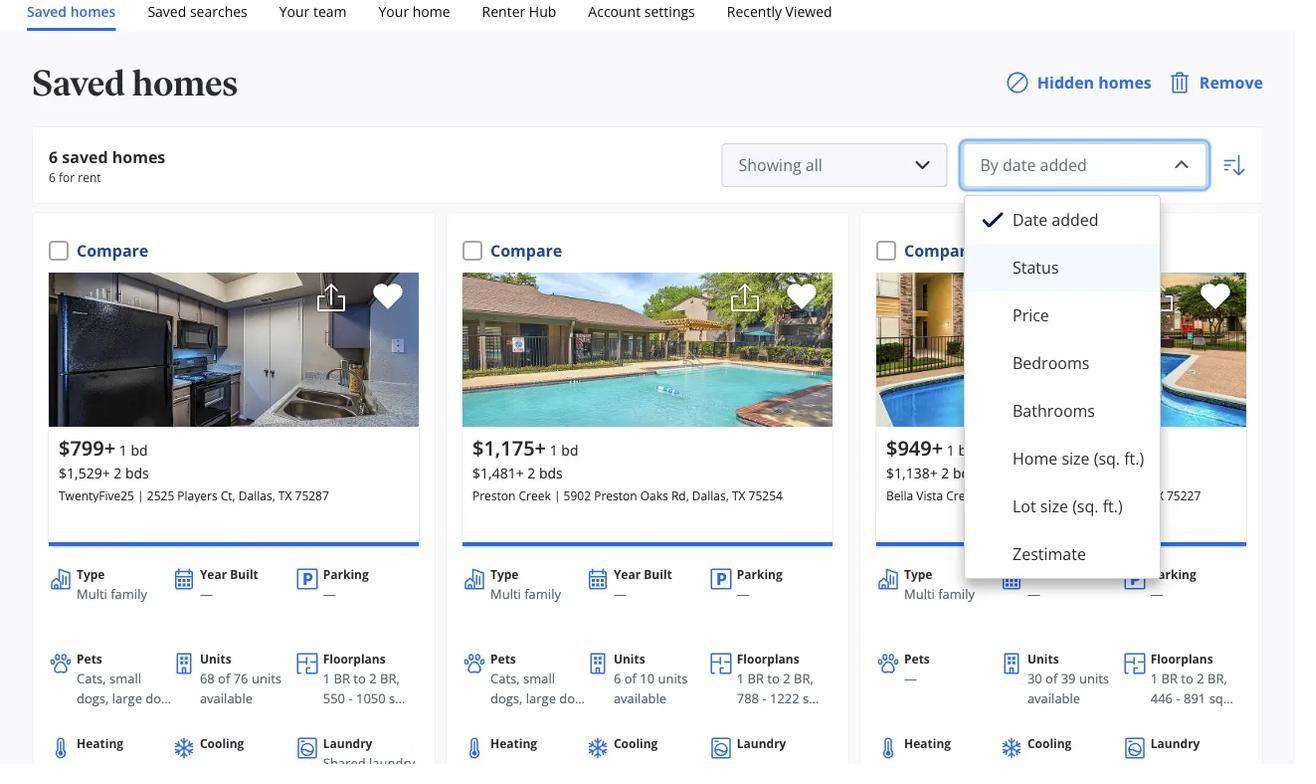 Task type: locate. For each thing, give the bounding box(es) containing it.
cooling image for $799+
[[172, 736, 196, 760]]

bds for $949+
[[953, 463, 977, 482]]

0 horizontal spatial bd
[[131, 440, 148, 459]]

heating image
[[49, 736, 73, 760], [463, 736, 487, 760]]

type image for $799+
[[49, 567, 73, 591]]

1 horizontal spatial pets image
[[463, 652, 487, 676]]

1 - from the left
[[349, 689, 353, 707]]

- for $949+
[[1177, 689, 1181, 707]]

1 bds from the left
[[125, 463, 149, 482]]

1 horizontal spatial do…
[[560, 689, 585, 707]]

multi for $1,175+
[[491, 585, 521, 603]]

compare checkbox for $799+
[[49, 241, 69, 261]]

1 br from the left
[[334, 670, 350, 688]]

1 inside the floorplans 1 br to 2 br, 550 - 1050 s…
[[323, 670, 331, 688]]

2 multi from the left
[[491, 585, 521, 603]]

year built image
[[586, 567, 610, 591], [1000, 567, 1024, 591]]

laundry down 788
[[737, 735, 787, 752]]

units image
[[172, 652, 196, 676], [586, 652, 610, 676]]

1 horizontal spatial units image
[[586, 652, 610, 676]]

3 available from the left
[[1028, 689, 1081, 707]]

units 30 of 39 units available
[[1028, 651, 1110, 707]]

of inside units 30 of 39 units available
[[1046, 670, 1058, 688]]

By date added text field
[[981, 149, 1158, 181]]

2 cats, from the left
[[491, 670, 520, 688]]

2 available from the left
[[614, 689, 667, 707]]

- for $1,175+
[[763, 689, 767, 707]]

3 parking from the left
[[1151, 566, 1197, 583]]

units inside 'units 68 of 76 units available'
[[252, 670, 282, 688]]

1 horizontal spatial floorplans
[[737, 651, 800, 667]]

| left 2525
[[137, 487, 144, 504]]

br
[[334, 670, 350, 688], [748, 670, 764, 688], [1162, 670, 1178, 688]]

parking image
[[295, 567, 319, 591], [709, 567, 733, 591], [1123, 567, 1147, 591]]

2 horizontal spatial built
[[1058, 566, 1086, 583]]

pets for $1,175+
[[491, 651, 516, 667]]

units
[[252, 670, 282, 688], [658, 670, 688, 688], [1080, 670, 1110, 688]]

- inside the floorplans 1 br to 2 br, 550 - 1050 s…
[[349, 689, 353, 707]]

available down the 39
[[1028, 689, 1081, 707]]

pets cats, small dogs, large do…
[[77, 651, 171, 707], [491, 651, 585, 707]]

2 up the 891
[[1197, 670, 1205, 688]]

to for $949+
[[1182, 670, 1194, 688]]

recently viewed
[[727, 1, 833, 20]]

0 horizontal spatial compare
[[77, 240, 149, 261]]

br up 550
[[334, 670, 350, 688]]

dallas, right blvd,
[[1111, 487, 1148, 504]]

bd
[[131, 440, 148, 459], [562, 440, 579, 459], [959, 440, 976, 459]]

list box
[[964, 195, 1162, 579]]

0 horizontal spatial type
[[77, 566, 105, 583]]

3 parking — from the left
[[1151, 566, 1197, 603]]

2 laundry image from the left
[[1123, 736, 1147, 760]]

available down 76
[[200, 689, 253, 707]]

rent
[[78, 169, 101, 185]]

family for $799+
[[111, 585, 147, 603]]

1 type image from the left
[[49, 567, 73, 591]]

to inside floorplans 1 br to 2 br, 788 - 1222 s…
[[768, 670, 780, 688]]

tx
[[279, 487, 292, 504], [732, 487, 746, 504], [1151, 487, 1164, 504]]

2 type from the left
[[491, 566, 519, 583]]

3 parking image from the left
[[1123, 567, 1147, 591]]

your
[[279, 1, 310, 20], [379, 1, 409, 20]]

2 unsave this home button from the left
[[771, 273, 827, 327]]

preston creek | 5902 preston oaks rd, dallas, tx 75254 link
[[473, 487, 823, 504]]

built down the oaks
[[644, 566, 672, 583]]

ft.) down home size (sq. ft.)
[[1103, 496, 1123, 517]]

1 vertical spatial (sq.
[[1073, 496, 1099, 517]]

units inside units 30 of 39 units available
[[1080, 670, 1110, 688]]

1 horizontal spatial pets cats, small dogs, large do…
[[491, 651, 585, 707]]

2 built from the left
[[644, 566, 672, 583]]

1 horizontal spatial unsave this home button
[[771, 273, 827, 327]]

vista
[[917, 487, 944, 504]]

2 horizontal spatial type multi family
[[905, 566, 975, 603]]

year for $949+
[[1028, 566, 1055, 583]]

family for $1,175+
[[525, 585, 561, 603]]

1 horizontal spatial s…
[[803, 689, 819, 707]]

1 parking image from the left
[[295, 567, 319, 591]]

— down zestimate
[[1028, 585, 1041, 603]]

parking — down 75287
[[323, 566, 369, 603]]

cooling down the 10
[[614, 735, 658, 752]]

available inside units 6 of 10 units available
[[614, 689, 667, 707]]

- inside floorplans 1 br to 2 br, 446 - 891 sq…
[[1177, 689, 1181, 707]]

3 type from the left
[[905, 566, 933, 583]]

laundry right laundry icon at the bottom left
[[323, 735, 373, 752]]

2 horizontal spatial bds
[[953, 463, 977, 482]]

floorplans inside floorplans 1 br to 2 br, 788 - 1222 s…
[[737, 651, 800, 667]]

buckner
[[1032, 487, 1078, 504]]

built right year built image
[[230, 566, 258, 583]]

39
[[1062, 670, 1076, 688]]

laundry image
[[709, 736, 733, 760], [1123, 736, 1147, 760]]

1 inside $1,175+ 1 bd $1,481+ 2 bds
[[550, 440, 558, 459]]

75287
[[295, 487, 329, 504]]

1 horizontal spatial ft.)
[[1125, 448, 1145, 469]]

1 inside the $949+ 1 bd $1,138+ 2 bds
[[947, 440, 955, 459]]

1 horizontal spatial -
[[763, 689, 767, 707]]

1 bd from the left
[[131, 440, 148, 459]]

3 bds from the left
[[953, 463, 977, 482]]

ft.) up bella vista creek | 3402 s buckner blvd, dallas, tx 75227 link
[[1125, 448, 1145, 469]]

unsave this home button
[[357, 273, 413, 327], [771, 273, 827, 327], [1185, 273, 1241, 327]]

2 vertical spatial 6
[[614, 670, 621, 688]]

viewed
[[786, 1, 833, 20]]

bd inside $1,175+ 1 bd $1,481+ 2 bds
[[562, 440, 579, 459]]

0 horizontal spatial do…
[[146, 689, 171, 707]]

floorplans image for $1,175+
[[709, 652, 733, 676]]

2 compare from the left
[[491, 240, 563, 261]]

1 horizontal spatial small
[[523, 670, 555, 688]]

br, inside floorplans 1 br to 2 br, 446 - 891 sq…
[[1208, 670, 1228, 688]]

1222
[[770, 689, 800, 707]]

0 horizontal spatial |
[[137, 487, 144, 504]]

0 horizontal spatial s…
[[389, 689, 405, 707]]

1 creek from the left
[[519, 487, 551, 504]]

2 up 1222
[[783, 670, 791, 688]]

cooling down 68
[[200, 735, 244, 752]]

2 units from the left
[[614, 651, 646, 667]]

2 up vista
[[942, 463, 950, 482]]

parking down 75287
[[323, 566, 369, 583]]

pets image
[[49, 652, 73, 676], [463, 652, 487, 676]]

3 laundry from the left
[[1151, 735, 1201, 752]]

0 horizontal spatial share this home image
[[729, 282, 761, 313]]

br, up "1050"
[[380, 670, 400, 688]]

date added option
[[965, 196, 1161, 244]]

do… left 'units 68 of 76 units available'
[[146, 689, 171, 707]]

2 heating image from the left
[[463, 736, 487, 760]]

renter hub link
[[482, 0, 557, 23]]

1 horizontal spatial compare
[[491, 240, 563, 261]]

creek
[[519, 487, 551, 504], [947, 487, 979, 504]]

heating
[[77, 735, 123, 752], [491, 735, 537, 752], [905, 735, 951, 752]]

| left '5902'
[[554, 487, 561, 504]]

br, for $799+
[[380, 670, 400, 688]]

2 dogs, from the left
[[491, 689, 523, 707]]

family
[[111, 585, 147, 603], [525, 585, 561, 603], [939, 585, 975, 603]]

2 horizontal spatial br
[[1162, 670, 1178, 688]]

2 horizontal spatial to
[[1182, 670, 1194, 688]]

do… left units 6 of 10 units available
[[560, 689, 585, 707]]

0 horizontal spatial parking image
[[295, 567, 319, 591]]

1 horizontal spatial family
[[525, 585, 561, 603]]

small for $1,175+
[[523, 670, 555, 688]]

2 s… from the left
[[803, 689, 819, 707]]

1 horizontal spatial preston
[[594, 487, 638, 504]]

1 year built — from the left
[[200, 566, 258, 603]]

— right pets icon
[[905, 670, 918, 688]]

1 horizontal spatial type multi family
[[491, 566, 561, 603]]

to up "1050"
[[354, 670, 366, 688]]

3 multi from the left
[[905, 585, 935, 603]]

1 horizontal spatial heating image
[[463, 736, 487, 760]]

homes
[[70, 1, 116, 20], [132, 61, 238, 104], [1099, 72, 1152, 93], [112, 146, 165, 168]]

floorplans up the 891
[[1151, 651, 1214, 667]]

bds inside the $949+ 1 bd $1,138+ 2 bds
[[953, 463, 977, 482]]

550
[[323, 689, 345, 707]]

s… inside the floorplans 1 br to 2 br, 550 - 1050 s…
[[389, 689, 405, 707]]

ft.) for home size (sq. ft.)
[[1125, 448, 1145, 469]]

0 horizontal spatial available
[[200, 689, 253, 707]]

oaks
[[641, 487, 669, 504]]

2 horizontal spatial tx
[[1151, 487, 1164, 504]]

2 up 'twentyfive25'
[[114, 463, 122, 482]]

2 horizontal spatial |
[[982, 487, 988, 504]]

cooling image
[[172, 736, 196, 760], [586, 736, 610, 760]]

bd for $799+
[[131, 440, 148, 459]]

parking
[[323, 566, 369, 583], [737, 566, 783, 583], [1151, 566, 1197, 583]]

multi
[[77, 585, 107, 603], [491, 585, 521, 603], [905, 585, 935, 603]]

0 horizontal spatial bds
[[125, 463, 149, 482]]

floorplans up 1222
[[737, 651, 800, 667]]

year built — for $1,175+
[[614, 566, 672, 603]]

units right the 39
[[1080, 670, 1110, 688]]

small
[[109, 670, 141, 688], [523, 670, 555, 688]]

units image for $1,175+
[[586, 652, 610, 676]]

do… for $799+
[[146, 689, 171, 707]]

br for $799+
[[334, 670, 350, 688]]

$1,138+
[[887, 463, 938, 482]]

2 year built image from the left
[[1000, 567, 1024, 591]]

0 horizontal spatial floorplans image
[[295, 652, 319, 676]]

2 horizontal spatial units
[[1080, 670, 1110, 688]]

3 tx from the left
[[1151, 487, 1164, 504]]

units right the 10
[[658, 670, 688, 688]]

1 right $799+
[[119, 440, 127, 459]]

br, for $949+
[[1208, 670, 1228, 688]]

2 inside the floorplans 1 br to 2 br, 550 - 1050 s…
[[369, 670, 377, 688]]

parking — for $1,175+
[[737, 566, 783, 603]]

share this home image
[[729, 282, 761, 313], [1143, 282, 1175, 313]]

type multi family for $949+
[[905, 566, 975, 603]]

units inside units 6 of 10 units available
[[614, 651, 646, 667]]

3 built from the left
[[1058, 566, 1086, 583]]

size
[[1062, 448, 1090, 469], [1041, 496, 1069, 517]]

0 horizontal spatial large
[[112, 689, 142, 707]]

1
[[119, 440, 127, 459], [550, 440, 558, 459], [947, 440, 955, 459], [323, 670, 331, 688], [737, 670, 745, 688], [1151, 670, 1159, 688]]

2 preston from the left
[[594, 487, 638, 504]]

year built image down zestimate
[[1000, 567, 1024, 591]]

|
[[137, 487, 144, 504], [554, 487, 561, 504], [982, 487, 988, 504]]

Compare checkbox
[[49, 241, 69, 261], [877, 241, 897, 261]]

br for $1,175+
[[748, 670, 764, 688]]

bd inside the $949+ 1 bd $1,138+ 2 bds
[[959, 440, 976, 459]]

0 horizontal spatial multi
[[77, 585, 107, 603]]

floorplans 1 br to 2 br, 550 - 1050 s…
[[323, 651, 405, 707]]

2 parking image from the left
[[709, 567, 733, 591]]

floorplans image left floorplans 1 br to 2 br, 788 - 1222 s…
[[709, 652, 733, 676]]

size up bella vista creek | 3402 s buckner blvd, dallas, tx 75227 link
[[1062, 448, 1090, 469]]

1 laundry image from the left
[[709, 736, 733, 760]]

s… inside floorplans 1 br to 2 br, 788 - 1222 s…
[[803, 689, 819, 707]]

1 horizontal spatial |
[[554, 487, 561, 504]]

br, up 1222
[[794, 670, 814, 688]]

preston down $1,481+
[[473, 487, 516, 504]]

tx left 75254
[[732, 487, 746, 504]]

3 units from the left
[[1028, 651, 1060, 667]]

$799+
[[59, 434, 116, 461]]

0 horizontal spatial unsave this home image
[[371, 282, 405, 315]]

2 do… from the left
[[560, 689, 585, 707]]

- for $799+
[[349, 689, 353, 707]]

1 inside floorplans 1 br to 2 br, 788 - 1222 s…
[[737, 670, 745, 688]]

unsave this home image for $799+
[[371, 282, 405, 315]]

-
[[349, 689, 353, 707], [763, 689, 767, 707], [1177, 689, 1181, 707]]

parking for $799+
[[323, 566, 369, 583]]

year for $1,175+
[[614, 566, 641, 583]]

of left the 10
[[625, 670, 637, 688]]

year down zestimate
[[1028, 566, 1055, 583]]

creek right vista
[[947, 487, 979, 504]]

2 parking — from the left
[[737, 566, 783, 603]]

1 large from the left
[[112, 689, 142, 707]]

6 left the 10
[[614, 670, 621, 688]]

share this home image for $1,175+
[[729, 282, 761, 313]]

home image
[[35, 16, 79, 60]]

tx left 75287
[[279, 487, 292, 504]]

br up 446
[[1162, 670, 1178, 688]]

units right 76
[[252, 670, 282, 688]]

units inside units 30 of 39 units available
[[1028, 651, 1060, 667]]

1 inside the $799+ 1 bd $1,529+ 2 bds
[[119, 440, 127, 459]]

1 available from the left
[[200, 689, 253, 707]]

2 br from the left
[[748, 670, 764, 688]]

to
[[354, 670, 366, 688], [768, 670, 780, 688], [1182, 670, 1194, 688]]

2 horizontal spatial of
[[1046, 670, 1058, 688]]

bds right $1,138+
[[953, 463, 977, 482]]

to up the 891
[[1182, 670, 1194, 688]]

2 horizontal spatial bd
[[959, 440, 976, 459]]

bd up 2525
[[131, 440, 148, 459]]

1 horizontal spatial br
[[748, 670, 764, 688]]

saved
[[62, 146, 108, 168]]

0 horizontal spatial your
[[279, 1, 310, 20]]

bds inside the $799+ 1 bd $1,529+ 2 bds
[[125, 463, 149, 482]]

1 cats, from the left
[[77, 670, 106, 688]]

dallas, right ct, on the left
[[239, 487, 275, 504]]

dallas,
[[239, 487, 275, 504], [692, 487, 729, 504], [1111, 487, 1148, 504]]

1 small from the left
[[109, 670, 141, 688]]

br inside floorplans 1 br to 2 br, 446 - 891 sq…
[[1162, 670, 1178, 688]]

units up 68
[[200, 651, 232, 667]]

Compare checkbox
[[463, 241, 483, 261]]

2 horizontal spatial br,
[[1208, 670, 1228, 688]]

available for $1,175+
[[614, 689, 667, 707]]

unsave this home image
[[371, 282, 405, 315], [785, 282, 819, 315], [1199, 282, 1233, 315]]

2 horizontal spatial pets
[[905, 651, 930, 667]]

available down the 10
[[614, 689, 667, 707]]

br, inside the floorplans 1 br to 2 br, 550 - 1050 s…
[[380, 670, 400, 688]]

1 horizontal spatial multi
[[491, 585, 521, 603]]

1 year from the left
[[200, 566, 227, 583]]

1 preston from the left
[[473, 487, 516, 504]]

pets cats, small dogs, large do… for $1,175+
[[491, 651, 585, 707]]

1 horizontal spatial cats,
[[491, 670, 520, 688]]

bds up 2525
[[125, 463, 149, 482]]

year built image down '5902'
[[586, 567, 610, 591]]

unsave this home image for $1,175+
[[785, 282, 819, 315]]

3 bd from the left
[[959, 440, 976, 459]]

pets
[[77, 651, 102, 667], [491, 651, 516, 667], [905, 651, 930, 667]]

available inside 'units 68 of 76 units available'
[[200, 689, 253, 707]]

1 horizontal spatial br,
[[794, 670, 814, 688]]

cooling
[[200, 735, 244, 752], [614, 735, 658, 752], [1028, 735, 1072, 752]]

floorplans for $799+
[[323, 651, 386, 667]]

- right 788
[[763, 689, 767, 707]]

br inside floorplans 1 br to 2 br, 788 - 1222 s…
[[748, 670, 764, 688]]

renter
[[482, 1, 526, 20]]

to inside the floorplans 1 br to 2 br, 550 - 1050 s…
[[354, 670, 366, 688]]

preston right '5902'
[[594, 487, 638, 504]]

bds
[[125, 463, 149, 482], [539, 463, 563, 482], [953, 463, 977, 482]]

home
[[413, 1, 450, 20]]

of inside 'units 68 of 76 units available'
[[218, 670, 230, 688]]

1 dogs, from the left
[[77, 689, 109, 707]]

units inside units 6 of 10 units available
[[658, 670, 688, 688]]

2 bd from the left
[[562, 440, 579, 459]]

- right 446
[[1177, 689, 1181, 707]]

2 floorplans image from the left
[[709, 652, 733, 676]]

1 heating from the left
[[77, 735, 123, 752]]

1 compare from the left
[[77, 240, 149, 261]]

compare down rent
[[77, 240, 149, 261]]

1 your from the left
[[279, 1, 310, 20]]

tx left "75227"
[[1151, 487, 1164, 504]]

1 horizontal spatial parking image
[[709, 567, 733, 591]]

built for $949+
[[1058, 566, 1086, 583]]

$1,175+
[[473, 434, 546, 461]]

2 horizontal spatial heating
[[905, 735, 951, 752]]

3 unsave this home image from the left
[[1199, 282, 1233, 315]]

2 inside floorplans 1 br to 2 br, 788 - 1222 s…
[[783, 670, 791, 688]]

0 horizontal spatial -
[[349, 689, 353, 707]]

0 horizontal spatial of
[[218, 670, 230, 688]]

2 your from the left
[[379, 1, 409, 20]]

1 of from the left
[[218, 670, 230, 688]]

0 horizontal spatial units image
[[172, 652, 196, 676]]

1 vertical spatial size
[[1041, 496, 1069, 517]]

pets —
[[905, 651, 930, 688]]

ft.)
[[1125, 448, 1145, 469], [1103, 496, 1123, 517]]

parking — down "75227"
[[1151, 566, 1197, 603]]

to up 1222
[[768, 670, 780, 688]]

0 horizontal spatial year built —
[[200, 566, 258, 603]]

2 of from the left
[[625, 670, 637, 688]]

2 horizontal spatial units
[[1028, 651, 1060, 667]]

1 horizontal spatial share this home image
[[1143, 282, 1175, 313]]

bd right $949+
[[959, 440, 976, 459]]

dallas, right rd,
[[692, 487, 729, 504]]

6 saved homes 6 for rent
[[49, 146, 165, 185]]

1 parking — from the left
[[323, 566, 369, 603]]

laundry image for $1,175+
[[709, 736, 733, 760]]

3 family from the left
[[939, 585, 975, 603]]

1 inside floorplans 1 br to 2 br, 446 - 891 sq…
[[1151, 670, 1159, 688]]

units image
[[1000, 652, 1024, 676]]

saved for saved searches link on the left
[[148, 1, 186, 20]]

1 horizontal spatial built
[[644, 566, 672, 583]]

0 horizontal spatial tx
[[279, 487, 292, 504]]

2 br, from the left
[[794, 670, 814, 688]]

1 up 446
[[1151, 670, 1159, 688]]

type image
[[49, 567, 73, 591], [463, 567, 487, 591]]

2 unsave this home image from the left
[[785, 282, 819, 315]]

units for $799+
[[200, 651, 232, 667]]

to for $1,175+
[[768, 670, 780, 688]]

2 inside the $799+ 1 bd $1,529+ 2 bds
[[114, 463, 122, 482]]

2 horizontal spatial compare
[[905, 240, 977, 261]]

1 for floorplans 1 br to 2 br, 446 - 891 sq…
[[1151, 670, 1159, 688]]

pets for $799+
[[77, 651, 102, 667]]

hidden homes
[[1038, 72, 1152, 93]]

available
[[200, 689, 253, 707], [614, 689, 667, 707], [1028, 689, 1081, 707]]

parking down "75227"
[[1151, 566, 1197, 583]]

compare checkbox for $949+
[[877, 241, 897, 261]]

your for your team
[[279, 1, 310, 20]]

1 to from the left
[[354, 670, 366, 688]]

1 horizontal spatial units
[[614, 651, 646, 667]]

2 large from the left
[[526, 689, 556, 707]]

of
[[218, 670, 230, 688], [625, 670, 637, 688], [1046, 670, 1058, 688]]

floorplans inside floorplans 1 br to 2 br, 446 - 891 sq…
[[1151, 651, 1214, 667]]

s… right 1222
[[803, 689, 819, 707]]

1 compare checkbox from the left
[[49, 241, 69, 261]]

1 horizontal spatial tx
[[732, 487, 746, 504]]

2 up "1050"
[[369, 670, 377, 688]]

1 horizontal spatial year
[[614, 566, 641, 583]]

bella
[[887, 487, 914, 504]]

floorplans image left floorplans 1 br to 2 br, 446 - 891 sq… on the right of page
[[1123, 652, 1147, 676]]

2 horizontal spatial floorplans
[[1151, 651, 1214, 667]]

year right year built image
[[200, 566, 227, 583]]

2 horizontal spatial year
[[1028, 566, 1055, 583]]

2 horizontal spatial parking
[[1151, 566, 1197, 583]]

your team link
[[279, 0, 347, 23]]

units image left the 10
[[586, 652, 610, 676]]

units inside 'units 68 of 76 units available'
[[200, 651, 232, 667]]

1 for $799+ 1 bd $1,529+ 2 bds
[[119, 440, 127, 459]]

1 unsave this home image from the left
[[371, 282, 405, 315]]

2 horizontal spatial multi
[[905, 585, 935, 603]]

2 units from the left
[[658, 670, 688, 688]]

3 br, from the left
[[1208, 670, 1228, 688]]

floorplans image
[[295, 652, 319, 676], [709, 652, 733, 676], [1123, 652, 1147, 676]]

1 do… from the left
[[146, 689, 171, 707]]

br, inside floorplans 1 br to 2 br, 788 - 1222 s…
[[794, 670, 814, 688]]

1 pets cats, small dogs, large do… from the left
[[77, 651, 171, 707]]

1 type multi family from the left
[[77, 566, 147, 603]]

floorplans image for $949+
[[1123, 652, 1147, 676]]

1 horizontal spatial compare checkbox
[[877, 241, 897, 261]]

3402
[[992, 487, 1019, 504]]

your left team
[[279, 1, 310, 20]]

0 horizontal spatial family
[[111, 585, 147, 603]]

units up '30'
[[1028, 651, 1060, 667]]

for
[[59, 169, 75, 185]]

do…
[[146, 689, 171, 707], [560, 689, 585, 707]]

type for $949+
[[905, 566, 933, 583]]

your left home
[[379, 1, 409, 20]]

1 horizontal spatial your
[[379, 1, 409, 20]]

1 up 550
[[323, 670, 331, 688]]

1 | from the left
[[137, 487, 144, 504]]

floorplans inside the floorplans 1 br to 2 br, 550 - 1050 s…
[[323, 651, 386, 667]]

1 unsave this home button from the left
[[357, 273, 413, 327]]

rd,
[[672, 487, 689, 504]]

2 units image from the left
[[586, 652, 610, 676]]

1 year built image from the left
[[586, 567, 610, 591]]

2 small from the left
[[523, 670, 555, 688]]

0 horizontal spatial small
[[109, 670, 141, 688]]

0 horizontal spatial units
[[252, 670, 282, 688]]

1 horizontal spatial parking —
[[737, 566, 783, 603]]

of inside units 6 of 10 units available
[[625, 670, 637, 688]]

of for $1,175+
[[625, 670, 637, 688]]

0 horizontal spatial cooling image
[[172, 736, 196, 760]]

0 horizontal spatial year built image
[[586, 567, 610, 591]]

parking —
[[323, 566, 369, 603], [737, 566, 783, 603], [1151, 566, 1197, 603]]

laundry down 446
[[1151, 735, 1201, 752]]

dogs, for $799+
[[77, 689, 109, 707]]

1 horizontal spatial cooling
[[614, 735, 658, 752]]

type image for $1,175+
[[463, 567, 487, 591]]

$949+ 1 bd $1,138+ 2 bds
[[887, 434, 977, 482]]

1 horizontal spatial pets
[[491, 651, 516, 667]]

| left 3402
[[982, 487, 988, 504]]

2 inside $1,175+ 1 bd $1,481+ 2 bds
[[528, 463, 536, 482]]

3 dallas, from the left
[[1111, 487, 1148, 504]]

bds down the $1,175+
[[539, 463, 563, 482]]

share this home image for $949+
[[1143, 282, 1175, 313]]

1 horizontal spatial to
[[768, 670, 780, 688]]

parking image for $1,175+
[[709, 567, 733, 591]]

0 horizontal spatial parking
[[323, 566, 369, 583]]

0 horizontal spatial compare checkbox
[[49, 241, 69, 261]]

built for $799+
[[230, 566, 258, 583]]

2 | from the left
[[554, 487, 561, 504]]

2 inside floorplans 1 br to 2 br, 446 - 891 sq…
[[1197, 670, 1205, 688]]

br inside the floorplans 1 br to 2 br, 550 - 1050 s…
[[334, 670, 350, 688]]

2 pets image from the left
[[463, 652, 487, 676]]

1 pets image from the left
[[49, 652, 73, 676]]

size for home
[[1062, 448, 1090, 469]]

year built image for $949+
[[1000, 567, 1024, 591]]

parking down 75254
[[737, 566, 783, 583]]

3 br from the left
[[1162, 670, 1178, 688]]

788
[[737, 689, 759, 707]]

units for $1,175+
[[658, 670, 688, 688]]

1 multi from the left
[[77, 585, 107, 603]]

compare right compare checkbox
[[491, 240, 563, 261]]

2 year built — from the left
[[614, 566, 672, 603]]

of right '30'
[[1046, 670, 1058, 688]]

2 to from the left
[[768, 670, 780, 688]]

year down preston creek | 5902 preston oaks rd, dallas, tx 75254 on the bottom of page
[[614, 566, 641, 583]]

1 horizontal spatial creek
[[947, 487, 979, 504]]

1 laundry from the left
[[323, 735, 373, 752]]

units for $949+
[[1028, 651, 1060, 667]]

units
[[200, 651, 232, 667], [614, 651, 646, 667], [1028, 651, 1060, 667]]

2 horizontal spatial year built —
[[1028, 566, 1086, 603]]

1 parking from the left
[[323, 566, 369, 583]]

3 cooling from the left
[[1028, 735, 1072, 752]]

— up floorplans 1 br to 2 br, 788 - 1222 s…
[[737, 585, 750, 603]]

6 left saved
[[49, 146, 58, 168]]

bds inside $1,175+ 1 bd $1,481+ 2 bds
[[539, 463, 563, 482]]

br, up sq…
[[1208, 670, 1228, 688]]

1 horizontal spatial unsave this home image
[[785, 282, 819, 315]]

s… for $1,175+
[[803, 689, 819, 707]]

0 vertical spatial ft.)
[[1125, 448, 1145, 469]]

6 left for
[[49, 169, 56, 185]]

2 inside the $949+ 1 bd $1,138+ 2 bds
[[942, 463, 950, 482]]

(sq.
[[1094, 448, 1121, 469], [1073, 496, 1099, 517]]

ft.) for lot size (sq. ft.)
[[1103, 496, 1123, 517]]

pets image for $799+
[[49, 652, 73, 676]]

cats,
[[77, 670, 106, 688], [491, 670, 520, 688]]

1 horizontal spatial available
[[614, 689, 667, 707]]

1 horizontal spatial floorplans image
[[709, 652, 733, 676]]

cooling right cooling icon
[[1028, 735, 1072, 752]]

compare
[[77, 240, 149, 261], [491, 240, 563, 261], [905, 240, 977, 261]]

2 horizontal spatial dallas,
[[1111, 487, 1148, 504]]

units 6 of 10 units available
[[614, 651, 688, 707]]

br up 788
[[748, 670, 764, 688]]

of right 68
[[218, 670, 230, 688]]

0 horizontal spatial laundry image
[[709, 736, 733, 760]]

3 floorplans image from the left
[[1123, 652, 1147, 676]]

1 horizontal spatial heating
[[491, 735, 537, 752]]

units image left 68
[[172, 652, 196, 676]]

1 right $949+
[[947, 440, 955, 459]]

1 br, from the left
[[380, 670, 400, 688]]

compare for $949+
[[905, 240, 977, 261]]

76
[[234, 670, 248, 688]]

price
[[1013, 305, 1050, 326]]

1 horizontal spatial year built —
[[614, 566, 672, 603]]

renter hub
[[482, 1, 557, 20]]

year built — down zestimate
[[1028, 566, 1086, 603]]

0 vertical spatial saved homes
[[27, 1, 116, 20]]

to inside floorplans 1 br to 2 br, 446 - 891 sq…
[[1182, 670, 1194, 688]]

0 horizontal spatial creek
[[519, 487, 551, 504]]

3 units from the left
[[1080, 670, 1110, 688]]

s… right "1050"
[[389, 689, 405, 707]]

parking — down 75254
[[737, 566, 783, 603]]

1 horizontal spatial dogs,
[[491, 689, 523, 707]]

1 units image from the left
[[172, 652, 196, 676]]

2 heating from the left
[[491, 735, 537, 752]]

1 pets from the left
[[77, 651, 102, 667]]

available inside units 30 of 39 units available
[[1028, 689, 1081, 707]]

1 built from the left
[[230, 566, 258, 583]]

2 horizontal spatial cooling
[[1028, 735, 1072, 752]]

2 family from the left
[[525, 585, 561, 603]]

0 horizontal spatial pets image
[[49, 652, 73, 676]]

year built — right year built image
[[200, 566, 258, 603]]

1 floorplans from the left
[[323, 651, 386, 667]]

creek down $1,175+ 1 bd $1,481+ 2 bds
[[519, 487, 551, 504]]

size right the lot
[[1041, 496, 1069, 517]]

1 type from the left
[[77, 566, 105, 583]]

year
[[200, 566, 227, 583], [614, 566, 641, 583], [1028, 566, 1055, 583]]

twentyfive25 image
[[49, 226, 419, 473]]

units up the 10
[[614, 651, 646, 667]]

- inside floorplans 1 br to 2 br, 788 - 1222 s…
[[763, 689, 767, 707]]

0 vertical spatial 6
[[49, 146, 58, 168]]

2 horizontal spatial parking —
[[1151, 566, 1197, 603]]

year built — down preston creek | 5902 preston oaks rd, dallas, tx 75254 link
[[614, 566, 672, 603]]

floorplans image left the floorplans 1 br to 2 br, 550 - 1050 s…
[[295, 652, 319, 676]]

2 horizontal spatial unsave this home image
[[1199, 282, 1233, 315]]

1 horizontal spatial dallas,
[[692, 487, 729, 504]]

bd inside the $799+ 1 bd $1,529+ 2 bds
[[131, 440, 148, 459]]

size for lot
[[1041, 496, 1069, 517]]

1 floorplans image from the left
[[295, 652, 319, 676]]

date
[[1013, 209, 1048, 230]]



Task type: describe. For each thing, give the bounding box(es) containing it.
hidden homes link
[[1006, 71, 1152, 95]]

year built — for $799+
[[200, 566, 258, 603]]

— up the floorplans 1 br to 2 br, 550 - 1050 s…
[[323, 585, 336, 603]]

75227
[[1167, 487, 1201, 504]]

891
[[1184, 689, 1206, 707]]

units for $949+
[[1080, 670, 1110, 688]]

do… for $1,175+
[[560, 689, 585, 707]]

your team
[[279, 1, 347, 20]]

year built image
[[172, 567, 196, 591]]

heating for $949+
[[905, 735, 951, 752]]

large for $1,175+
[[526, 689, 556, 707]]

1 tx from the left
[[279, 487, 292, 504]]

recently
[[727, 1, 782, 20]]

type for $799+
[[77, 566, 105, 583]]

floorplans 1 br to 2 br, 788 - 1222 s…
[[737, 651, 819, 707]]

remove button
[[1168, 71, 1264, 95]]

hidden
[[1038, 72, 1095, 93]]

year for $799+
[[200, 566, 227, 583]]

compare for $1,175+
[[491, 240, 563, 261]]

parking — for $949+
[[1151, 566, 1197, 603]]

preston creek image
[[463, 229, 833, 470]]

account settings
[[588, 1, 695, 20]]

heating for $799+
[[77, 735, 123, 752]]

(sq. for home size (sq. ft.)
[[1094, 448, 1121, 469]]

pets image
[[877, 652, 901, 676]]

type multi family for $1,175+
[[491, 566, 561, 603]]

6 inside units 6 of 10 units available
[[614, 670, 621, 688]]

— inside pets —
[[905, 670, 918, 688]]

home size (sq. ft.)
[[1013, 448, 1145, 469]]

saved homes link
[[27, 0, 116, 23]]

settings
[[645, 1, 695, 20]]

saved searches link
[[148, 0, 248, 23]]

units 68 of 76 units available
[[200, 651, 282, 707]]

68
[[200, 670, 215, 688]]

$799+ 1 bd $1,529+ 2 bds
[[59, 434, 149, 482]]

saved searches
[[148, 1, 248, 20]]

1 vertical spatial saved homes
[[32, 61, 238, 104]]

status
[[1013, 257, 1059, 278]]

heating image
[[877, 736, 901, 760]]

pets image for $1,175+
[[463, 652, 487, 676]]

2 tx from the left
[[732, 487, 746, 504]]

laundry for $949+
[[1151, 735, 1201, 752]]

5902
[[564, 487, 591, 504]]

type multi family for $799+
[[77, 566, 147, 603]]

parking for $949+
[[1151, 566, 1197, 583]]

2 for floorplans 1 br to 2 br, 446 - 891 sq…
[[1197, 670, 1205, 688]]

twentyfive25
[[59, 487, 134, 504]]

sq…
[[1210, 689, 1234, 707]]

446
[[1151, 689, 1173, 707]]

built for $1,175+
[[644, 566, 672, 583]]

2 for floorplans 1 br to 2 br, 788 - 1222 s…
[[783, 670, 791, 688]]

units for $1,175+
[[614, 651, 646, 667]]

recently viewed link
[[727, 0, 833, 23]]

date added
[[1013, 209, 1099, 230]]

heating image for $799+
[[49, 736, 73, 760]]

compare for $799+
[[77, 240, 149, 261]]

unsave this home button for $799+
[[357, 273, 413, 327]]

unsave this home image for $949+
[[1199, 282, 1233, 315]]

br, for $1,175+
[[794, 670, 814, 688]]

— right year built image
[[200, 585, 213, 603]]

unsave this home button for $949+
[[1185, 273, 1241, 327]]

units for $799+
[[252, 670, 282, 688]]

laundry image
[[295, 736, 319, 760]]

laundry for $1,175+
[[737, 735, 787, 752]]

10
[[640, 670, 655, 688]]

lot
[[1013, 496, 1037, 517]]

2 creek from the left
[[947, 487, 979, 504]]

searches
[[190, 1, 248, 20]]

— up units 6 of 10 units available
[[614, 585, 627, 603]]

bd for $949+
[[959, 440, 976, 459]]

of for $799+
[[218, 670, 230, 688]]

cooling image for $1,175+
[[586, 736, 610, 760]]

account
[[588, 1, 641, 20]]

1 for floorplans 1 br to 2 br, 788 - 1222 s…
[[737, 670, 745, 688]]

heating image for $1,175+
[[463, 736, 487, 760]]

cooling for $949+
[[1028, 735, 1072, 752]]

bds for $799+
[[125, 463, 149, 482]]

bella vista creek | 3402 s buckner blvd, dallas, tx 75227 link
[[887, 487, 1237, 504]]

75254
[[749, 487, 783, 504]]

30
[[1028, 670, 1043, 688]]

$1,529+
[[59, 463, 110, 482]]

twentyfive25 | 2525 players ct, dallas, tx 75287
[[59, 487, 329, 504]]

bedrooms
[[1013, 352, 1090, 374]]

cooling for $799+
[[200, 735, 244, 752]]

$1,175+ 1 bd $1,481+ 2 bds
[[473, 434, 579, 482]]

bathrooms
[[1013, 400, 1096, 421]]

players
[[177, 487, 218, 504]]

$1,481+
[[473, 463, 524, 482]]

floorplans for $1,175+
[[737, 651, 800, 667]]

1 vertical spatial 6
[[49, 169, 56, 185]]

parking for $1,175+
[[737, 566, 783, 583]]

2525
[[147, 487, 174, 504]]

cats, for $1,175+
[[491, 670, 520, 688]]

s
[[1022, 487, 1029, 504]]

lot size (sq. ft.)
[[1013, 496, 1123, 517]]

year built image for $1,175+
[[586, 567, 610, 591]]

— up floorplans 1 br to 2 br, 446 - 891 sq… on the right of page
[[1151, 585, 1164, 603]]

floorplans 1 br to 2 br, 446 - 891 sq…
[[1151, 651, 1234, 707]]

bella vista creek | 3402 s buckner blvd, dallas, tx 75227
[[887, 487, 1201, 504]]

chevron right image
[[280, 111, 304, 135]]

zestimate
[[1013, 543, 1087, 565]]

type for $1,175+
[[491, 566, 519, 583]]

your for your home
[[379, 1, 409, 20]]

parking image for $799+
[[295, 567, 319, 591]]

remove
[[1200, 72, 1264, 93]]

3 | from the left
[[982, 487, 988, 504]]

2 for $1,175+ 1 bd $1,481+ 2 bds
[[528, 463, 536, 482]]

blvd,
[[1081, 487, 1108, 504]]

family for $949+
[[939, 585, 975, 603]]

preston creek | 5902 preston oaks rd, dallas, tx 75254
[[473, 487, 783, 504]]

home
[[1013, 448, 1058, 469]]

$949+
[[887, 434, 944, 461]]

account settings link
[[588, 0, 695, 23]]

team
[[313, 1, 347, 20]]

1 for $949+ 1 bd $1,138+ 2 bds
[[947, 440, 955, 459]]

(sq. for lot size (sq. ft.)
[[1073, 496, 1099, 517]]

unsave this home button for $1,175+
[[771, 273, 827, 327]]

type image
[[877, 567, 901, 591]]

1 dallas, from the left
[[239, 487, 275, 504]]

your home
[[379, 1, 450, 20]]

available for $799+
[[200, 689, 253, 707]]

to for $799+
[[354, 670, 366, 688]]

parking — for $799+
[[323, 566, 369, 603]]

hub
[[529, 1, 557, 20]]

ct,
[[221, 487, 236, 504]]

your home link
[[379, 0, 450, 23]]

small for $799+
[[109, 670, 141, 688]]

available for $949+
[[1028, 689, 1081, 707]]

parking image for $949+
[[1123, 567, 1147, 591]]

2 for $949+ 1 bd $1,138+ 2 bds
[[942, 463, 950, 482]]

homes inside 6 saved homes 6 for rent
[[112, 146, 165, 168]]

floorplans image for $799+
[[295, 652, 319, 676]]

cats, for $799+
[[77, 670, 106, 688]]

floorplans for $949+
[[1151, 651, 1214, 667]]

1050
[[356, 689, 386, 707]]

sort descending image
[[1223, 153, 1247, 177]]

pets cats, small dogs, large do… for $799+
[[77, 651, 171, 707]]

list box containing date added
[[964, 195, 1162, 579]]

share this home image
[[315, 282, 347, 313]]

cooling image
[[1000, 736, 1024, 760]]

of for $949+
[[1046, 670, 1058, 688]]

cooling for $1,175+
[[614, 735, 658, 752]]

1 for floorplans 1 br to 2 br, 550 - 1050 s…
[[323, 670, 331, 688]]

multi for $949+
[[905, 585, 935, 603]]

added
[[1052, 209, 1099, 230]]

2 dallas, from the left
[[692, 487, 729, 504]]

br for $949+
[[1162, 670, 1178, 688]]

bd for $1,175+
[[562, 440, 579, 459]]

twentyfive25 | 2525 players ct, dallas, tx 75287 link
[[59, 487, 409, 504]]



Task type: vqa. For each thing, say whether or not it's contained in the screenshot.
the middle a
no



